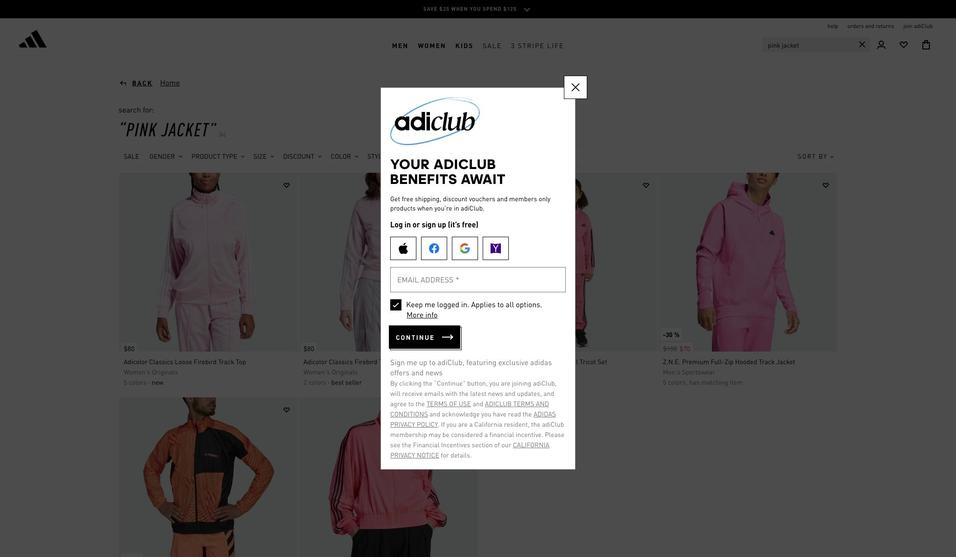 Task type: vqa. For each thing, say whether or not it's contained in the screenshot.
the Men's
no



Task type: locate. For each thing, give the bounding box(es) containing it.
None field
[[793, 147, 838, 165]]

children training pink two-piece long sleeve essential tricot set image
[[479, 173, 658, 352]]

men's terrex purple terrex trail running bca printed wind jacket image
[[119, 398, 298, 557]]

top image image
[[381, 88, 490, 145]]

main navigation element
[[228, 34, 729, 56]]

women's originals pink satin firebird track jacket image
[[299, 398, 478, 557]]

dialog
[[381, 76, 588, 470]]



Task type: describe. For each thing, give the bounding box(es) containing it.
women's originals pink adicolor classics firebird track jacket image
[[299, 173, 478, 352]]

men's sportswear pink z.n.e. premium full-zip hooded track jacket image
[[659, 173, 838, 352]]

back image
[[119, 78, 132, 87]]

women's originals pink adicolor classics loose firebird track top image
[[119, 173, 298, 352]]

EMAIL ADDRESS email field
[[391, 267, 566, 292]]



